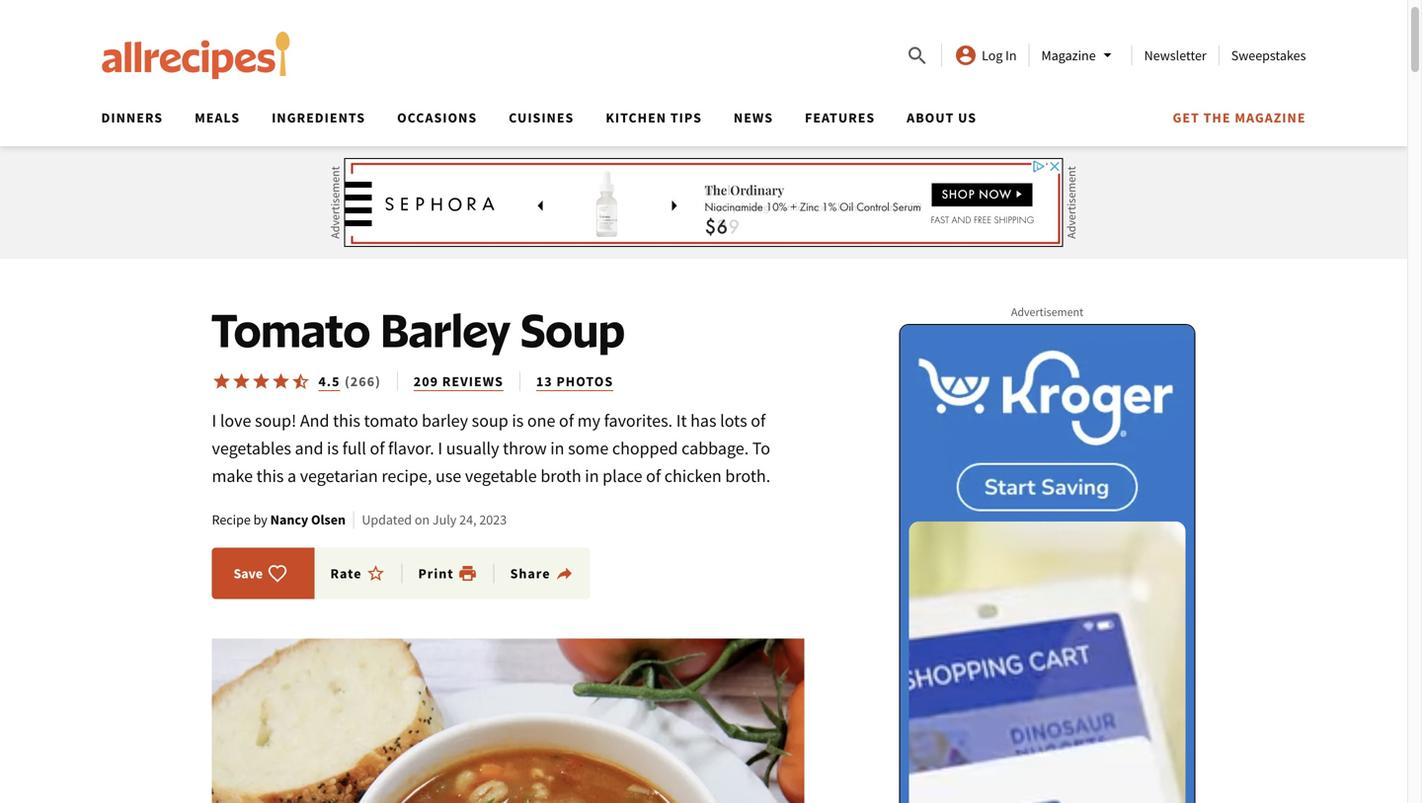 Task type: locate. For each thing, give the bounding box(es) containing it.
usually
[[446, 437, 499, 459]]

24,
[[459, 511, 477, 529]]

my
[[578, 409, 601, 432]]

kitchen tips
[[606, 109, 702, 126]]

on
[[415, 511, 430, 529]]

log in link
[[954, 43, 1017, 67]]

is left full
[[327, 437, 339, 459]]

and
[[321, 242, 350, 260], [295, 437, 323, 459]]

4 recipes from the left
[[943, 242, 1002, 260]]

navigation containing dinners
[[85, 103, 1306, 146]]

0 vertical spatial i
[[212, 409, 217, 432]]

stews
[[271, 242, 317, 260]]

vegetarian
[[300, 465, 378, 487]]

0 vertical spatial barley
[[845, 242, 897, 260]]

rate button
[[330, 563, 403, 583]]

dinners link
[[101, 109, 163, 126]]

love
[[220, 409, 251, 432]]

chevron_right image left soup recipes link
[[458, 239, 482, 263]]

about
[[907, 109, 955, 126]]

this up full
[[333, 409, 361, 432]]

by
[[254, 511, 268, 529]]

print image
[[458, 563, 478, 583]]

star image
[[251, 371, 271, 391], [271, 371, 291, 391]]

star empty image
[[366, 563, 386, 583]]

news link
[[734, 109, 774, 126]]

of right full
[[370, 437, 385, 459]]

get the magazine
[[1173, 109, 1306, 126]]

0 horizontal spatial in
[[550, 437, 565, 459]]

0 vertical spatial is
[[512, 409, 524, 432]]

the
[[1204, 109, 1231, 126]]

barley
[[845, 242, 897, 260], [380, 301, 511, 358]]

and down and
[[295, 437, 323, 459]]

about us
[[907, 109, 977, 126]]

1 recipes from the left
[[395, 242, 454, 260]]

0 vertical spatial and
[[321, 242, 350, 260]]

and
[[300, 409, 329, 432]]

recipes inside vegetable soup recipes link
[[751, 242, 809, 260]]

i
[[212, 409, 217, 432], [438, 437, 443, 459]]

vegetable soup recipes
[[626, 242, 809, 260]]

occasions link
[[397, 109, 477, 126]]

vegetable
[[626, 242, 704, 260]]

1 star image from the left
[[251, 371, 271, 391]]

banner containing log in
[[0, 0, 1408, 146]]

0 horizontal spatial is
[[327, 437, 339, 459]]

features link
[[805, 109, 875, 126]]

in down some
[[585, 465, 599, 487]]

star image
[[212, 371, 232, 391], [232, 371, 251, 391]]

print button
[[418, 563, 478, 583]]

barley inside 'link'
[[845, 242, 897, 260]]

home image
[[101, 32, 291, 79]]

chevron_right image left the "vegetable" on the left of the page
[[594, 239, 618, 263]]

1 horizontal spatial is
[[512, 409, 524, 432]]

get
[[1173, 109, 1200, 126]]

recipe
[[212, 511, 251, 529]]

1 vertical spatial barley
[[380, 301, 511, 358]]

0 horizontal spatial this
[[256, 465, 284, 487]]

barley right chevron_right image
[[845, 242, 897, 260]]

recipes inside barley soup recipes 'link'
[[943, 242, 1002, 260]]

share button
[[510, 563, 574, 583]]

is left one
[[512, 409, 524, 432]]

1 star image from the left
[[212, 371, 232, 391]]

to
[[753, 437, 771, 459]]

2 chevron_right image from the left
[[594, 239, 618, 263]]

full
[[342, 437, 366, 459]]

in
[[550, 437, 565, 459], [585, 465, 599, 487]]

1 vertical spatial is
[[327, 437, 339, 459]]

soup
[[489, 242, 528, 260], [708, 242, 747, 260], [901, 242, 940, 260], [520, 301, 625, 358]]

news
[[734, 109, 774, 126]]

3 recipes from the left
[[751, 242, 809, 260]]

this left a
[[256, 465, 284, 487]]

july
[[433, 511, 457, 529]]

and left "chili"
[[321, 242, 350, 260]]

navigation
[[85, 103, 1306, 146]]

this
[[333, 409, 361, 432], [256, 465, 284, 487]]

features
[[805, 109, 875, 126]]

1 horizontal spatial barley
[[845, 242, 897, 260]]

2 recipes from the left
[[532, 242, 590, 260]]

0 horizontal spatial barley
[[380, 301, 511, 358]]

soup recipes link
[[486, 238, 593, 264]]

2 star image from the left
[[271, 371, 291, 391]]

in
[[1006, 46, 1017, 64]]

0 horizontal spatial chevron_right image
[[458, 239, 482, 263]]

star image left star half icon
[[251, 371, 271, 391]]

13 photos
[[536, 372, 614, 390]]

occasions
[[397, 109, 477, 126]]

0 vertical spatial this
[[333, 409, 361, 432]]

in up the 'broth'
[[550, 437, 565, 459]]

it
[[676, 409, 687, 432]]

broth
[[541, 465, 582, 487]]

1 horizontal spatial this
[[333, 409, 361, 432]]

chevron_right image
[[458, 239, 482, 263], [594, 239, 618, 263]]

1 horizontal spatial i
[[438, 437, 443, 459]]

of right lots
[[751, 409, 766, 432]]

get the magazine link
[[1173, 109, 1306, 126]]

recipe,
[[382, 465, 432, 487]]

barley up 209 reviews at the top
[[380, 301, 511, 358]]

i down barley
[[438, 437, 443, 459]]

advertisement region
[[344, 158, 1063, 247], [899, 324, 1196, 803]]

1 chevron_right image from the left
[[458, 239, 482, 263]]

recipes inside soup recipes link
[[532, 242, 590, 260]]

1 vertical spatial in
[[585, 465, 599, 487]]

vegetables
[[212, 437, 291, 459]]

1 horizontal spatial in
[[585, 465, 599, 487]]

recipes
[[395, 242, 454, 260], [532, 242, 590, 260], [751, 242, 809, 260], [943, 242, 1002, 260]]

recipes inside soups, stews and chili recipes link
[[395, 242, 454, 260]]

kitchen
[[606, 109, 667, 126]]

2 star image from the left
[[232, 371, 251, 391]]

1 vertical spatial i
[[438, 437, 443, 459]]

share
[[510, 564, 551, 582]]

place
[[603, 465, 643, 487]]

vegetable soup recipes link
[[623, 238, 812, 264]]

209
[[414, 372, 439, 390]]

1 horizontal spatial chevron_right image
[[594, 239, 618, 263]]

nancy
[[270, 511, 308, 529]]

soup
[[472, 409, 509, 432]]

1 vertical spatial and
[[295, 437, 323, 459]]

star image up soup!
[[271, 371, 291, 391]]

i left 'love'
[[212, 409, 217, 432]]

cuisines
[[509, 109, 574, 126]]

sweepstakes
[[1232, 46, 1306, 64]]

ingredients link
[[272, 109, 366, 126]]

account image
[[954, 43, 978, 67]]

banner
[[0, 0, 1408, 146]]

tomato barley soup
[[212, 301, 625, 358]]



Task type: vqa. For each thing, say whether or not it's contained in the screenshot.
Dinners link
yes



Task type: describe. For each thing, give the bounding box(es) containing it.
chili
[[354, 242, 392, 260]]

use
[[436, 465, 462, 487]]

chevron_right image for soups, stews and chili recipes
[[458, 239, 482, 263]]

rate
[[330, 564, 362, 582]]

reviews
[[442, 372, 504, 390]]

make
[[212, 465, 253, 487]]

caret_down image
[[1096, 43, 1120, 67]]

barley soup recipes link
[[842, 238, 1005, 264]]

recipe by nancy olsen
[[212, 511, 346, 529]]

log
[[982, 46, 1003, 64]]

newsletter button
[[1145, 46, 1207, 64]]

soups, stews and chili recipes
[[215, 242, 454, 260]]

of left 'my'
[[559, 409, 574, 432]]

soups, stews and chili recipes link
[[212, 238, 457, 264]]

0 vertical spatial in
[[550, 437, 565, 459]]

chevron_right image
[[813, 239, 837, 263]]

sweepstakes link
[[1232, 46, 1306, 64]]

some
[[568, 437, 609, 459]]

broth.
[[725, 465, 771, 487]]

209 reviews
[[414, 372, 504, 390]]

ingredients
[[272, 109, 366, 126]]

13
[[536, 372, 553, 390]]

of down 'chopped'
[[646, 465, 661, 487]]

(266)
[[345, 372, 381, 390]]

us
[[958, 109, 977, 126]]

save
[[234, 564, 263, 582]]

0 horizontal spatial i
[[212, 409, 217, 432]]

save button
[[228, 563, 294, 583]]

tips
[[671, 109, 702, 126]]

star half image
[[291, 371, 311, 391]]

soup!
[[255, 409, 297, 432]]

and inside the i love soup! and this tomato barley soup is one of my favorites. it has lots of vegetables and is full of flavor. i usually throw in some chopped cabbage. to make this a vegetarian recipe, use vegetable broth in place of chicken broth.
[[295, 437, 323, 459]]

throw
[[503, 437, 547, 459]]

barley
[[422, 409, 468, 432]]

cuisines link
[[509, 109, 574, 126]]

one
[[527, 409, 556, 432]]

1 vertical spatial advertisement region
[[899, 324, 1196, 803]]

about us link
[[907, 109, 977, 126]]

search image
[[906, 44, 930, 68]]

cabbage.
[[682, 437, 749, 459]]

meals
[[195, 109, 240, 126]]

lots
[[720, 409, 747, 432]]

vegetable
[[465, 465, 537, 487]]

chevron_right image for soup recipes
[[594, 239, 618, 263]]

print
[[418, 564, 454, 582]]

tomato
[[212, 301, 371, 358]]

photos
[[557, 372, 614, 390]]

chopped
[[612, 437, 678, 459]]

magazine
[[1042, 46, 1096, 64]]

magazine button
[[1042, 43, 1120, 67]]

4.5 (266)
[[319, 372, 381, 390]]

chicken
[[665, 465, 722, 487]]

newsletter
[[1145, 46, 1207, 64]]

share image
[[555, 563, 574, 583]]

1 vertical spatial this
[[256, 465, 284, 487]]

log in
[[982, 46, 1017, 64]]

has
[[691, 409, 717, 432]]

dinners
[[101, 109, 163, 126]]

magazine
[[1235, 109, 1306, 126]]

tomato
[[364, 409, 418, 432]]

flavor.
[[388, 437, 434, 459]]

tomato barley soup with slice of bread and garnished with chopped parsley image
[[212, 639, 805, 803]]

meals link
[[195, 109, 240, 126]]

favorites.
[[604, 409, 673, 432]]

favorite image
[[268, 563, 288, 583]]

kitchen tips link
[[606, 109, 702, 126]]

barley soup recipes
[[845, 242, 1002, 260]]

soup inside 'link'
[[901, 242, 940, 260]]

4.5
[[319, 372, 340, 390]]

olsen
[[311, 511, 346, 529]]

updated
[[362, 511, 412, 529]]

a
[[288, 465, 296, 487]]

0 vertical spatial advertisement region
[[344, 158, 1063, 247]]

soups,
[[215, 242, 267, 260]]

soup recipes
[[489, 242, 590, 260]]



